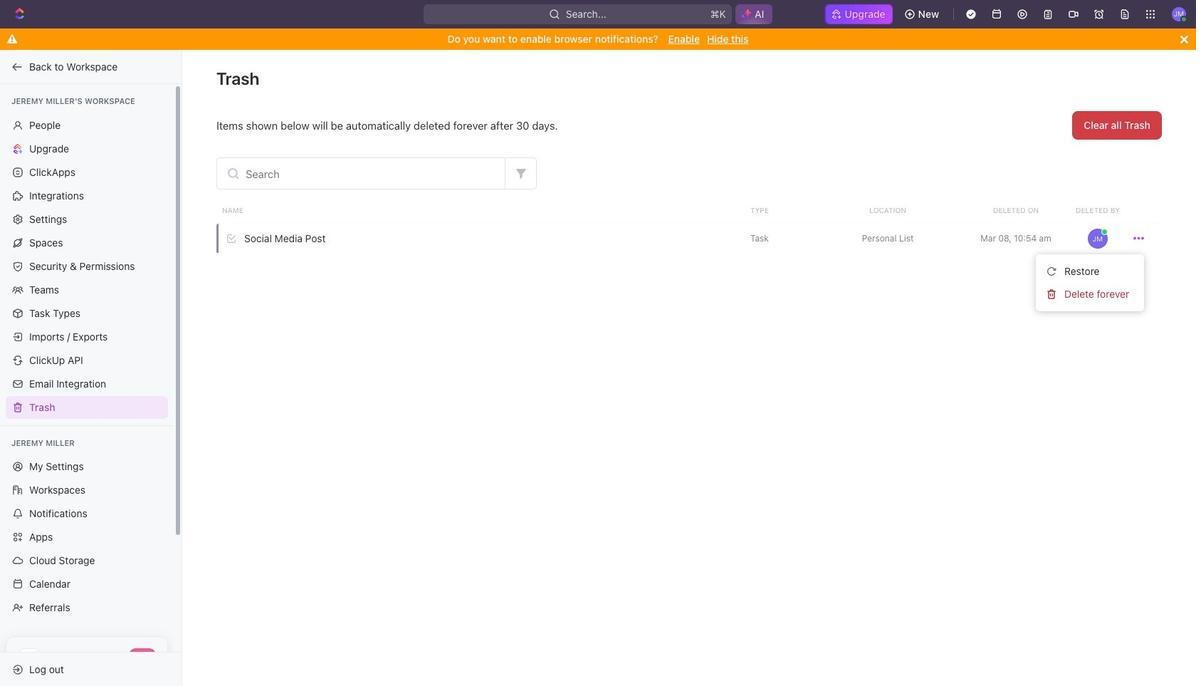 Task type: vqa. For each thing, say whether or not it's contained in the screenshot.
the Dropdown menu Image
yes



Task type: describe. For each thing, give the bounding box(es) containing it.
dropdown menu image
[[1134, 233, 1145, 244]]

Search text field
[[217, 158, 505, 189]]



